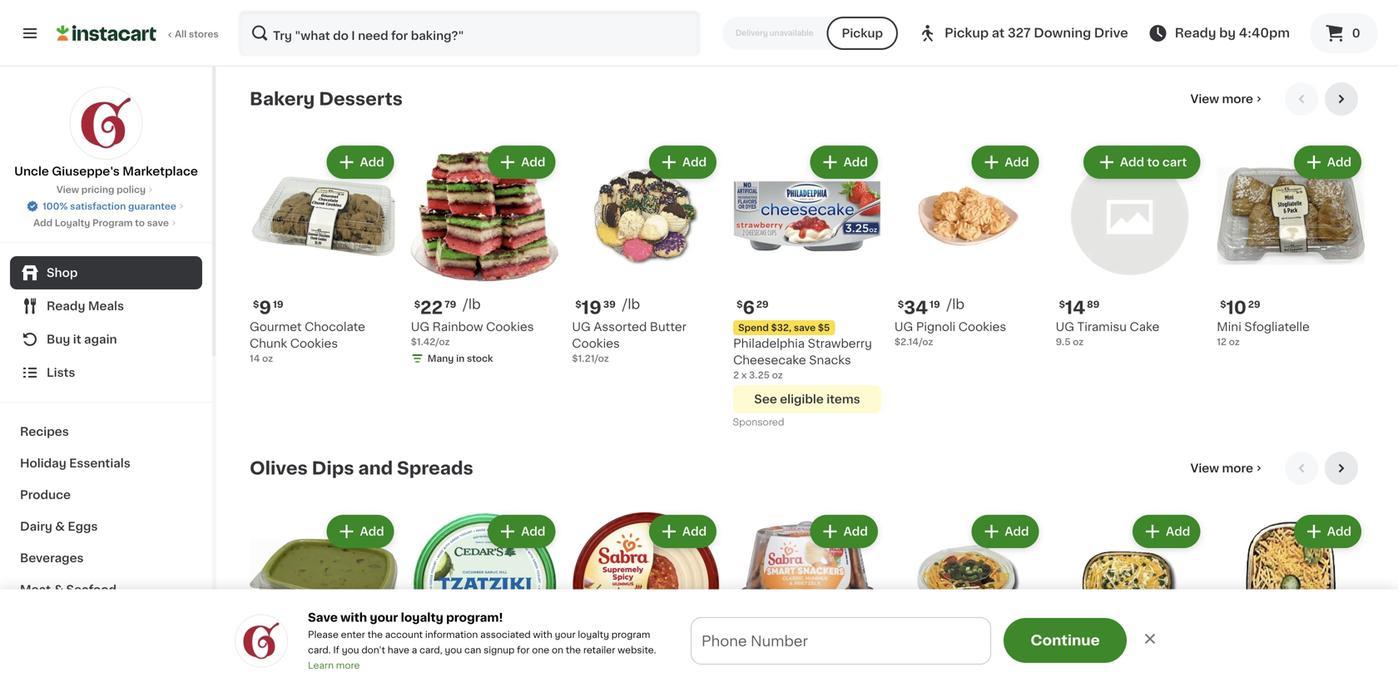 Task type: vqa. For each thing, say whether or not it's contained in the screenshot.
and
yes



Task type: describe. For each thing, give the bounding box(es) containing it.
$ 34 19 /lb
[[898, 298, 965, 317]]

get $5 off holiday essentials • add $50.00 to qualify.
[[558, 646, 943, 660]]

don't
[[362, 646, 385, 655]]

1 horizontal spatial the
[[566, 646, 581, 655]]

pignoli
[[916, 321, 956, 333]]

oz inside 'philadelphia strawberry cheesecake snacks 2 x 3.25 oz'
[[772, 371, 783, 380]]

vegan button
[[572, 512, 720, 683]]

buy it again
[[47, 334, 117, 345]]

$50.00
[[818, 646, 869, 660]]

•
[[777, 646, 782, 659]]

program
[[612, 631, 650, 640]]

Phone Number text field
[[692, 618, 991, 664]]

tiramisu
[[1078, 321, 1127, 333]]

product group containing 14
[[1056, 142, 1204, 349]]

19 inside $ 19 39 /lb
[[582, 299, 602, 317]]

2
[[733, 371, 739, 380]]

eligible
[[780, 394, 824, 405]]

uncle giuseppe's marketplace link
[[14, 87, 198, 180]]

all
[[175, 30, 187, 39]]

see eligible items button
[[733, 385, 881, 414]]

6
[[743, 299, 755, 317]]

ready meals link
[[10, 290, 202, 323]]

10
[[1227, 299, 1247, 317]]

$0.57/oz
[[250, 36, 290, 45]]

14 inside gourmet chocolate chunk cookies 14 oz
[[250, 354, 260, 363]]

1 vertical spatial your
[[555, 631, 576, 640]]

add inside add loyalty program to save link
[[33, 219, 52, 228]]

32
[[572, 3, 584, 12]]

marketplace
[[123, 166, 198, 177]]

at
[[992, 27, 1005, 39]]

many in stock inside many in stock button
[[428, 36, 493, 45]]

bakery desserts
[[250, 90, 403, 108]]

uncle
[[14, 166, 49, 177]]

by
[[1220, 27, 1236, 39]]

0 vertical spatial 14
[[1065, 299, 1086, 317]]

3 x 4.5 oz
[[733, 36, 778, 45]]

2 you from the left
[[445, 646, 462, 655]]

pickup for pickup
[[842, 27, 883, 39]]

3 x 4.5 oz button
[[733, 0, 881, 65]]

account
[[385, 631, 423, 640]]

1 sponsored badge image from the top
[[733, 49, 784, 58]]

x inside button
[[742, 36, 747, 45]]

dips
[[312, 460, 354, 477]]

29 for 6
[[757, 300, 769, 309]]

$5 inside the product "group"
[[818, 323, 830, 332]]

16 oz button
[[895, 0, 1043, 31]]

4.5
[[749, 36, 765, 45]]

program
[[92, 219, 133, 228]]

oz right 16
[[907, 20, 918, 29]]

it
[[73, 334, 81, 345]]

product group containing 34
[[895, 142, 1043, 349]]

dairy & eggs
[[20, 521, 98, 533]]

add to cart
[[1120, 157, 1187, 168]]

website.
[[618, 646, 656, 655]]

$ for 22
[[414, 300, 420, 309]]

ready by 4:40pm link
[[1149, 23, 1290, 43]]

in inside button
[[456, 36, 465, 45]]

items
[[827, 394, 860, 405]]

recipes
[[20, 426, 69, 438]]

beverages
[[20, 553, 84, 564]]

add inside add to cart button
[[1120, 157, 1145, 168]]

39
[[603, 300, 616, 309]]

oz right '4.5'
[[767, 36, 778, 45]]

ug rainbow cookies $1.42/oz
[[411, 321, 534, 347]]

product group containing 10
[[1217, 142, 1365, 349]]

product group containing 6
[[733, 142, 881, 432]]

79
[[445, 300, 456, 309]]

instacart logo image
[[57, 23, 156, 43]]

pickup button
[[827, 17, 898, 50]]

$ 6 29
[[737, 299, 769, 317]]

meat & seafood link
[[10, 574, 202, 606]]

shop
[[47, 267, 78, 279]]

more inside save with your loyalty program! please enter the account information associated with your loyalty program card. if you don't have a card, you can signup for one on the retailer website. learn more
[[336, 661, 360, 671]]

spreads
[[397, 460, 473, 477]]

more for olives dips and spreads
[[1222, 463, 1254, 474]]

$ 10 29
[[1221, 299, 1261, 317]]

ug for cookies
[[572, 321, 591, 333]]

associated
[[480, 631, 531, 640]]

uncle giuseppe's marketplace logo image inside uncle giuseppe's marketplace link
[[70, 87, 143, 160]]

chunk
[[250, 338, 287, 349]]

1 vertical spatial loyalty
[[578, 631, 609, 640]]

0 horizontal spatial with
[[341, 612, 367, 624]]

all stores
[[175, 30, 219, 39]]

oz inside ug tiramisu cake 9.5 oz
[[1073, 337, 1084, 347]]

view pricing policy
[[57, 185, 146, 194]]

enter
[[341, 631, 365, 640]]

16
[[895, 20, 905, 29]]

add loyalty program to save link
[[33, 216, 179, 230]]

ug pignoli cookies $2.14/oz
[[895, 321, 1007, 347]]

$ for 9
[[253, 300, 259, 309]]

19 for 9
[[273, 300, 284, 309]]

sfogliatelle
[[1245, 321, 1310, 333]]

buy
[[47, 334, 70, 345]]

recipes link
[[10, 416, 202, 448]]

lists link
[[10, 356, 202, 390]]

ug for $1.42/oz
[[411, 321, 430, 333]]

ug for $2.14/oz
[[895, 321, 913, 333]]

$ for 10
[[1221, 300, 1227, 309]]

off
[[611, 646, 633, 660]]

loyalty
[[55, 219, 90, 228]]

0 vertical spatial your
[[370, 612, 398, 624]]

view more for olives dips and spreads
[[1191, 463, 1254, 474]]

desserts
[[319, 90, 403, 108]]

add inside treatment tracker modal "dialog"
[[785, 646, 814, 660]]

eggs
[[68, 521, 98, 533]]

item carousel region containing olives dips and spreads
[[250, 452, 1365, 683]]

drive
[[1094, 27, 1129, 39]]

treatment tracker modal dialog
[[216, 623, 1398, 683]]

pickup at 327 downing drive button
[[918, 10, 1129, 57]]

to inside treatment tracker modal "dialog"
[[873, 646, 888, 660]]

cake
[[1130, 321, 1160, 333]]

shop link
[[10, 256, 202, 290]]

1 vertical spatial save
[[794, 323, 816, 332]]

continue button
[[1004, 618, 1127, 663]]

strawberry
[[808, 338, 872, 349]]

holiday essentials link
[[10, 448, 202, 479]]

many in stock inside the product "group"
[[428, 354, 493, 363]]

signup
[[484, 646, 515, 655]]

buy it again link
[[10, 323, 202, 356]]

16 oz
[[895, 20, 918, 29]]

32 oz button
[[572, 0, 720, 14]]

2 many from the top
[[428, 354, 454, 363]]

see eligible items
[[754, 394, 860, 405]]

service type group
[[723, 17, 898, 50]]

ready for ready meals
[[47, 301, 85, 312]]

add loyalty program to save
[[33, 219, 169, 228]]

cookies inside ug rainbow cookies $1.42/oz
[[486, 321, 534, 333]]

9.5
[[1056, 337, 1071, 347]]

ug assorted butter cookies $1.21/oz
[[572, 321, 687, 363]]



Task type: locate. For each thing, give the bounding box(es) containing it.
& right meat
[[54, 584, 63, 596]]

ug tiramisu cake 9.5 oz
[[1056, 321, 1160, 347]]

oz right 9.5
[[1073, 337, 1084, 347]]

ready by 4:40pm
[[1175, 27, 1290, 39]]

olives
[[250, 460, 308, 477]]

view for bakery desserts
[[1191, 93, 1220, 105]]

your up account
[[370, 612, 398, 624]]

ug inside ug assorted butter cookies $1.21/oz
[[572, 321, 591, 333]]

19 for 34
[[930, 300, 940, 309]]

philadelphia strawberry cheesecake snacks 2 x 3.25 oz
[[733, 338, 872, 380]]

oz inside mini sfogliatelle 12 oz
[[1229, 337, 1240, 347]]

0 horizontal spatial /lb
[[463, 298, 481, 311]]

spend
[[738, 323, 769, 332]]

34
[[904, 299, 928, 317]]

2 horizontal spatial 19
[[930, 300, 940, 309]]

0 horizontal spatial the
[[368, 631, 383, 640]]

1 $ from the left
[[253, 300, 259, 309]]

4 ug from the left
[[895, 321, 913, 333]]

seafood
[[66, 584, 117, 596]]

2 horizontal spatial /lb
[[947, 298, 965, 311]]

0 vertical spatial item carousel region
[[250, 83, 1365, 439]]

0 horizontal spatial loyalty
[[401, 612, 444, 624]]

/lb for 19
[[622, 298, 640, 311]]

Search field
[[240, 12, 699, 55]]

$ inside $ 14 89
[[1059, 300, 1065, 309]]

$ inside $ 34 19 /lb
[[898, 300, 904, 309]]

/lb right 79 at the left of the page
[[463, 298, 481, 311]]

x
[[742, 36, 747, 45], [741, 371, 747, 380]]

1 horizontal spatial loyalty
[[578, 631, 609, 640]]

1 horizontal spatial 19
[[582, 299, 602, 317]]

item carousel region containing bakery desserts
[[250, 83, 1365, 439]]

item carousel region
[[250, 83, 1365, 439], [250, 452, 1365, 683]]

view more for bakery desserts
[[1191, 93, 1254, 105]]

1 vertical spatial many
[[428, 354, 454, 363]]

1 /lb from the left
[[463, 298, 481, 311]]

ug inside ug rainbow cookies $1.42/oz
[[411, 321, 430, 333]]

1 vertical spatial $5
[[589, 646, 608, 660]]

$ left 79 at the left of the page
[[414, 300, 420, 309]]

your up on
[[555, 631, 576, 640]]

again
[[84, 334, 117, 345]]

1 vertical spatial view
[[57, 185, 79, 194]]

0 vertical spatial holiday
[[20, 458, 66, 469]]

1 you from the left
[[342, 646, 359, 655]]

2 29 from the left
[[1249, 300, 1261, 309]]

please
[[308, 631, 339, 640]]

0 vertical spatial view
[[1191, 93, 1220, 105]]

1 vertical spatial holiday
[[636, 646, 694, 660]]

more for bakery desserts
[[1222, 93, 1254, 105]]

learn
[[308, 661, 334, 671]]

327
[[1008, 27, 1031, 39]]

1 horizontal spatial holiday
[[636, 646, 694, 660]]

pickup at 327 downing drive
[[945, 27, 1129, 39]]

ready left the 'by'
[[1175, 27, 1217, 39]]

retailer
[[583, 646, 615, 655]]

ug up 9.5
[[1056, 321, 1075, 333]]

1 horizontal spatial with
[[533, 631, 553, 640]]

0 horizontal spatial to
[[135, 219, 145, 228]]

1 vertical spatial stock
[[467, 354, 493, 363]]

uncle giuseppe's marketplace logo image left card.
[[235, 615, 288, 668]]

1 vertical spatial view more button
[[1184, 452, 1272, 485]]

1 vertical spatial sponsored badge image
[[733, 418, 784, 428]]

29 inside $ 10 29
[[1249, 300, 1261, 309]]

see
[[754, 394, 777, 405]]

mini sfogliatelle 12 oz
[[1217, 321, 1310, 347]]

& for dairy
[[55, 521, 65, 533]]

holiday down program
[[636, 646, 694, 660]]

save down guarantee
[[147, 219, 169, 228]]

$22.79 per pound element
[[411, 297, 559, 319]]

produce link
[[10, 479, 202, 511]]

to left the cart at the right top
[[1147, 157, 1160, 168]]

1 vertical spatial view more
[[1191, 463, 1254, 474]]

0 horizontal spatial 14
[[250, 354, 260, 363]]

0 vertical spatial stock
[[467, 36, 493, 45]]

view for olives dips and spreads
[[1191, 463, 1220, 474]]

0 vertical spatial more
[[1222, 93, 1254, 105]]

uncle giuseppe's marketplace logo image up "uncle giuseppe's marketplace"
[[70, 87, 143, 160]]

1 vertical spatial x
[[741, 371, 747, 380]]

$1.21/oz
[[572, 354, 609, 363]]

1 horizontal spatial your
[[555, 631, 576, 640]]

2 $ from the left
[[414, 300, 420, 309]]

1 29 from the left
[[757, 300, 769, 309]]

many in stock
[[428, 36, 493, 45], [428, 354, 493, 363]]

oz inside gourmet chocolate chunk cookies 14 oz
[[262, 354, 273, 363]]

/lb inside $ 22 79 /lb
[[463, 298, 481, 311]]

meals
[[88, 301, 124, 312]]

ug inside ug pignoli cookies $2.14/oz
[[895, 321, 913, 333]]

3 /lb from the left
[[947, 298, 965, 311]]

1 vertical spatial 14
[[250, 354, 260, 363]]

0 vertical spatial ready
[[1175, 27, 1217, 39]]

spend $32, save $5
[[738, 323, 830, 332]]

uncle giuseppe's marketplace logo image
[[70, 87, 143, 160], [235, 615, 288, 668]]

cookies down $34.19 per pound element
[[959, 321, 1007, 333]]

pickup left 16
[[842, 27, 883, 39]]

cookies down chocolate
[[290, 338, 338, 349]]

product group containing 3 x 4.5 oz
[[733, 0, 881, 65]]

in
[[456, 36, 465, 45], [456, 354, 465, 363]]

cart
[[1163, 157, 1187, 168]]

0 horizontal spatial your
[[370, 612, 398, 624]]

1 horizontal spatial save
[[794, 323, 816, 332]]

philadelphia
[[733, 338, 805, 349]]

1 horizontal spatial essentials
[[697, 646, 774, 660]]

0 vertical spatial view more button
[[1184, 83, 1272, 116]]

/lb for 34
[[947, 298, 965, 311]]

0 horizontal spatial 19
[[273, 300, 284, 309]]

holiday
[[20, 458, 66, 469], [636, 646, 694, 660]]

oz down cheesecake
[[772, 371, 783, 380]]

1 horizontal spatial you
[[445, 646, 462, 655]]

2 horizontal spatial to
[[1147, 157, 1160, 168]]

2 vertical spatial to
[[873, 646, 888, 660]]

1 many in stock from the top
[[428, 36, 493, 45]]

1 vertical spatial with
[[533, 631, 553, 640]]

1 vertical spatial in
[[456, 354, 465, 363]]

cookies inside ug pignoli cookies $2.14/oz
[[959, 321, 1007, 333]]

/lb inside $ 34 19 /lb
[[947, 298, 965, 311]]

0 vertical spatial save
[[147, 219, 169, 228]]

lists
[[47, 367, 75, 379]]

19 inside $ 34 19 /lb
[[930, 300, 940, 309]]

can
[[465, 646, 481, 655]]

$5 left off
[[589, 646, 608, 660]]

None search field
[[238, 10, 701, 57]]

cookies
[[486, 321, 534, 333], [959, 321, 1007, 333], [290, 338, 338, 349], [572, 338, 620, 350]]

$ left 89
[[1059, 300, 1065, 309]]

0 horizontal spatial holiday
[[20, 458, 66, 469]]

essentials left •
[[697, 646, 774, 660]]

olives dips and spreads
[[250, 460, 473, 477]]

0 vertical spatial sponsored badge image
[[733, 49, 784, 58]]

$5 up the strawberry
[[818, 323, 830, 332]]

1 horizontal spatial 29
[[1249, 300, 1261, 309]]

1 horizontal spatial /lb
[[622, 298, 640, 311]]

/lb for 22
[[463, 298, 481, 311]]

if
[[333, 646, 340, 655]]

view more button for olives dips and spreads
[[1184, 452, 1272, 485]]

to inside button
[[1147, 157, 1160, 168]]

with up enter
[[341, 612, 367, 624]]

sponsored badge image down '4.5'
[[733, 49, 784, 58]]

downing
[[1034, 27, 1091, 39]]

get
[[558, 646, 586, 660]]

uncle giuseppe's marketplace
[[14, 166, 198, 177]]

oz down chunk
[[262, 354, 273, 363]]

0 vertical spatial loyalty
[[401, 612, 444, 624]]

0 vertical spatial uncle giuseppe's marketplace logo image
[[70, 87, 143, 160]]

ug inside ug tiramisu cake 9.5 oz
[[1056, 321, 1075, 333]]

loyalty up retailer
[[578, 631, 609, 640]]

product group containing 9
[[250, 142, 398, 365]]

for
[[517, 646, 530, 655]]

29 right the 10
[[1249, 300, 1261, 309]]

save right $32,
[[794, 323, 816, 332]]

19 inside $ 9 19
[[273, 300, 284, 309]]

0 vertical spatial with
[[341, 612, 367, 624]]

0 vertical spatial &
[[55, 521, 65, 533]]

x right 3
[[742, 36, 747, 45]]

100%
[[43, 202, 68, 211]]

0 horizontal spatial 29
[[757, 300, 769, 309]]

0 vertical spatial in
[[456, 36, 465, 45]]

vegan
[[574, 650, 604, 659]]

29 inside the $ 6 29
[[757, 300, 769, 309]]

0 vertical spatial to
[[1147, 157, 1160, 168]]

2 ug from the left
[[1056, 321, 1075, 333]]

ready inside 'link'
[[47, 301, 85, 312]]

0 vertical spatial $5
[[818, 323, 830, 332]]

pickup for pickup at 327 downing drive
[[945, 27, 989, 39]]

information
[[425, 631, 478, 640]]

89
[[1087, 300, 1100, 309]]

rainbow
[[433, 321, 483, 333]]

/lb right 39
[[622, 298, 640, 311]]

$ for 19
[[576, 300, 582, 309]]

0 horizontal spatial uncle giuseppe's marketplace logo image
[[70, 87, 143, 160]]

view more button for bakery desserts
[[1184, 83, 1272, 116]]

one
[[532, 646, 550, 655]]

cookies inside gourmet chocolate chunk cookies 14 oz
[[290, 338, 338, 349]]

$ up mini
[[1221, 300, 1227, 309]]

on
[[552, 646, 564, 655]]

14 left 89
[[1065, 299, 1086, 317]]

policy
[[117, 185, 146, 194]]

2 vertical spatial more
[[336, 661, 360, 671]]

0 vertical spatial view more
[[1191, 93, 1254, 105]]

x inside 'philadelphia strawberry cheesecake snacks 2 x 3.25 oz'
[[741, 371, 747, 380]]

&
[[55, 521, 65, 533], [54, 584, 63, 596]]

view pricing policy link
[[57, 183, 156, 196]]

stock inside many in stock button
[[467, 36, 493, 45]]

save with your loyalty program! please enter the account information associated with your loyalty program card. if you don't have a card, you can signup for one on the retailer website. learn more
[[308, 612, 656, 671]]

1 vertical spatial essentials
[[697, 646, 774, 660]]

2 view more from the top
[[1191, 463, 1254, 474]]

$ 19 39 /lb
[[576, 298, 640, 317]]

1 vertical spatial more
[[1222, 463, 1254, 474]]

cheesecake
[[733, 354, 806, 366]]

0 horizontal spatial you
[[342, 646, 359, 655]]

qualify.
[[891, 646, 943, 660]]

0 vertical spatial many in stock
[[428, 36, 493, 45]]

5 $ from the left
[[576, 300, 582, 309]]

1 many from the top
[[428, 36, 454, 45]]

2 view more button from the top
[[1184, 452, 1272, 485]]

oz right 12
[[1229, 337, 1240, 347]]

0 horizontal spatial pickup
[[842, 27, 883, 39]]

$2.14/oz
[[895, 337, 933, 347]]

ready down shop
[[47, 301, 85, 312]]

product group
[[733, 0, 881, 65], [250, 142, 398, 365], [411, 142, 559, 369], [572, 142, 720, 365], [733, 142, 881, 432], [895, 142, 1043, 349], [1056, 142, 1204, 349], [1217, 142, 1365, 349], [250, 512, 398, 683], [411, 512, 559, 683], [572, 512, 720, 683], [733, 512, 881, 683], [895, 512, 1043, 683], [1056, 512, 1204, 683], [1217, 512, 1365, 683]]

1 horizontal spatial 14
[[1065, 299, 1086, 317]]

essentials inside treatment tracker modal "dialog"
[[697, 646, 774, 660]]

1 horizontal spatial to
[[873, 646, 888, 660]]

meat & seafood
[[20, 584, 117, 596]]

& left eggs
[[55, 521, 65, 533]]

to
[[1147, 157, 1160, 168], [135, 219, 145, 228], [873, 646, 888, 660]]

continue
[[1031, 634, 1100, 648]]

add
[[360, 157, 384, 168], [521, 157, 546, 168], [683, 157, 707, 168], [844, 157, 868, 168], [1005, 157, 1029, 168], [1120, 157, 1145, 168], [1328, 157, 1352, 168], [33, 219, 52, 228], [360, 526, 384, 538], [521, 526, 546, 538], [683, 526, 707, 538], [844, 526, 868, 538], [1005, 526, 1029, 538], [1166, 526, 1191, 538], [1328, 526, 1352, 538], [785, 646, 814, 660]]

2 item carousel region from the top
[[250, 452, 1365, 683]]

$ 9 19
[[253, 299, 284, 317]]

$ inside $ 9 19
[[253, 300, 259, 309]]

have
[[388, 646, 410, 655]]

loyalty up account
[[401, 612, 444, 624]]

oz right the 32
[[586, 3, 597, 12]]

pickup inside popup button
[[945, 27, 989, 39]]

0 horizontal spatial save
[[147, 219, 169, 228]]

many
[[428, 36, 454, 45], [428, 354, 454, 363]]

3.25
[[749, 371, 770, 380]]

2 stock from the top
[[467, 354, 493, 363]]

sponsored badge image down "see"
[[733, 418, 784, 428]]

ug up $2.14/oz at the right of the page
[[895, 321, 913, 333]]

1 vertical spatial &
[[54, 584, 63, 596]]

100% satisfaction guarantee button
[[26, 196, 186, 213]]

redeem
[[977, 648, 1017, 657]]

0 horizontal spatial ready
[[47, 301, 85, 312]]

mini
[[1217, 321, 1242, 333]]

$19.39 per pound element
[[572, 297, 720, 319]]

$34.19 per pound element
[[895, 297, 1043, 319]]

1 view more button from the top
[[1184, 83, 1272, 116]]

$ for 6
[[737, 300, 743, 309]]

many in stock button
[[411, 0, 559, 51]]

1 horizontal spatial pickup
[[945, 27, 989, 39]]

/lb inside $ 19 39 /lb
[[622, 298, 640, 311]]

a
[[412, 646, 417, 655]]

you
[[342, 646, 359, 655], [445, 646, 462, 655]]

ug up $1.42/oz
[[411, 321, 430, 333]]

$ up spend
[[737, 300, 743, 309]]

1 horizontal spatial $5
[[818, 323, 830, 332]]

$5 inside treatment tracker modal "dialog"
[[589, 646, 608, 660]]

with up one
[[533, 631, 553, 640]]

$ inside the $ 6 29
[[737, 300, 743, 309]]

2 /lb from the left
[[622, 298, 640, 311]]

card,
[[420, 646, 443, 655]]

redeem button
[[957, 639, 1037, 666]]

many inside button
[[428, 36, 454, 45]]

$ inside $ 22 79 /lb
[[414, 300, 420, 309]]

1 in from the top
[[456, 36, 465, 45]]

1 item carousel region from the top
[[250, 83, 1365, 439]]

7 $ from the left
[[1221, 300, 1227, 309]]

learn more link
[[308, 661, 360, 671]]

guarantee
[[128, 202, 176, 211]]

2 many in stock from the top
[[428, 354, 493, 363]]

4 $ from the left
[[1059, 300, 1065, 309]]

$ for 14
[[1059, 300, 1065, 309]]

pickup inside button
[[842, 27, 883, 39]]

$ inside $ 10 29
[[1221, 300, 1227, 309]]

pickup left at
[[945, 27, 989, 39]]

holiday inside treatment tracker modal "dialog"
[[636, 646, 694, 660]]

view more
[[1191, 93, 1254, 105], [1191, 463, 1254, 474]]

ready for ready by 4:40pm
[[1175, 27, 1217, 39]]

2 sponsored badge image from the top
[[733, 418, 784, 428]]

cookies up $1.21/oz
[[572, 338, 620, 350]]

sponsored badge image
[[733, 49, 784, 58], [733, 418, 784, 428]]

$ inside $ 19 39 /lb
[[576, 300, 582, 309]]

0 vertical spatial essentials
[[69, 458, 131, 469]]

2 vertical spatial view
[[1191, 463, 1220, 474]]

product group containing 22
[[411, 142, 559, 369]]

29 right '6'
[[757, 300, 769, 309]]

the right on
[[566, 646, 581, 655]]

32 oz
[[572, 3, 597, 12]]

butter
[[650, 321, 687, 333]]

1 horizontal spatial ready
[[1175, 27, 1217, 39]]

19 right 9
[[273, 300, 284, 309]]

ug for 9.5
[[1056, 321, 1075, 333]]

4:40pm
[[1239, 27, 1290, 39]]

$ up $2.14/oz at the right of the page
[[898, 300, 904, 309]]

0 vertical spatial the
[[368, 631, 383, 640]]

essentials down recipes link at the left bottom of page
[[69, 458, 131, 469]]

2 in from the top
[[456, 354, 465, 363]]

cookies down $22.79 per pound element
[[486, 321, 534, 333]]

to down guarantee
[[135, 219, 145, 228]]

to right $50.00
[[873, 646, 888, 660]]

holiday down recipes
[[20, 458, 66, 469]]

$ up gourmet
[[253, 300, 259, 309]]

chocolate
[[305, 321, 365, 333]]

1 horizontal spatial uncle giuseppe's marketplace logo image
[[235, 615, 288, 668]]

meat
[[20, 584, 51, 596]]

& for meat
[[54, 584, 63, 596]]

you right the if
[[342, 646, 359, 655]]

close image
[[1142, 631, 1159, 647]]

the up don't
[[368, 631, 383, 640]]

add button
[[328, 147, 393, 177], [490, 147, 554, 177], [651, 147, 715, 177], [812, 147, 876, 177], [973, 147, 1038, 177], [1296, 147, 1360, 177], [328, 517, 393, 547], [490, 517, 554, 547], [651, 517, 715, 547], [812, 517, 876, 547], [973, 517, 1038, 547], [1135, 517, 1199, 547], [1296, 517, 1360, 547]]

1 vertical spatial to
[[135, 219, 145, 228]]

save
[[147, 219, 169, 228], [794, 323, 816, 332]]

3 $ from the left
[[737, 300, 743, 309]]

x right 2
[[741, 371, 747, 380]]

6 $ from the left
[[898, 300, 904, 309]]

assorted
[[594, 321, 647, 333]]

9
[[259, 299, 271, 317]]

$ for 34
[[898, 300, 904, 309]]

1 vertical spatial ready
[[47, 301, 85, 312]]

bakery
[[250, 90, 315, 108]]

you down information
[[445, 646, 462, 655]]

dairy & eggs link
[[10, 511, 202, 543]]

19 right 34
[[930, 300, 940, 309]]

3
[[733, 36, 739, 45]]

0 vertical spatial many
[[428, 36, 454, 45]]

100% satisfaction guarantee
[[43, 202, 176, 211]]

1 vertical spatial uncle giuseppe's marketplace logo image
[[235, 615, 288, 668]]

all stores link
[[57, 10, 220, 57]]

1 view more from the top
[[1191, 93, 1254, 105]]

1 vertical spatial many in stock
[[428, 354, 493, 363]]

29 for 10
[[1249, 300, 1261, 309]]

3 ug from the left
[[572, 321, 591, 333]]

0 horizontal spatial essentials
[[69, 458, 131, 469]]

0 horizontal spatial $5
[[589, 646, 608, 660]]

cookies inside ug assorted butter cookies $1.21/oz
[[572, 338, 620, 350]]

1 vertical spatial the
[[566, 646, 581, 655]]

0 vertical spatial x
[[742, 36, 747, 45]]

1 stock from the top
[[467, 36, 493, 45]]

/lb up ug pignoli cookies $2.14/oz
[[947, 298, 965, 311]]

$ left 39
[[576, 300, 582, 309]]

ug up $1.21/oz
[[572, 321, 591, 333]]

1 ug from the left
[[411, 321, 430, 333]]

14 down chunk
[[250, 354, 260, 363]]

product group containing 19
[[572, 142, 720, 365]]

1 vertical spatial item carousel region
[[250, 452, 1365, 683]]

19 left 39
[[582, 299, 602, 317]]



